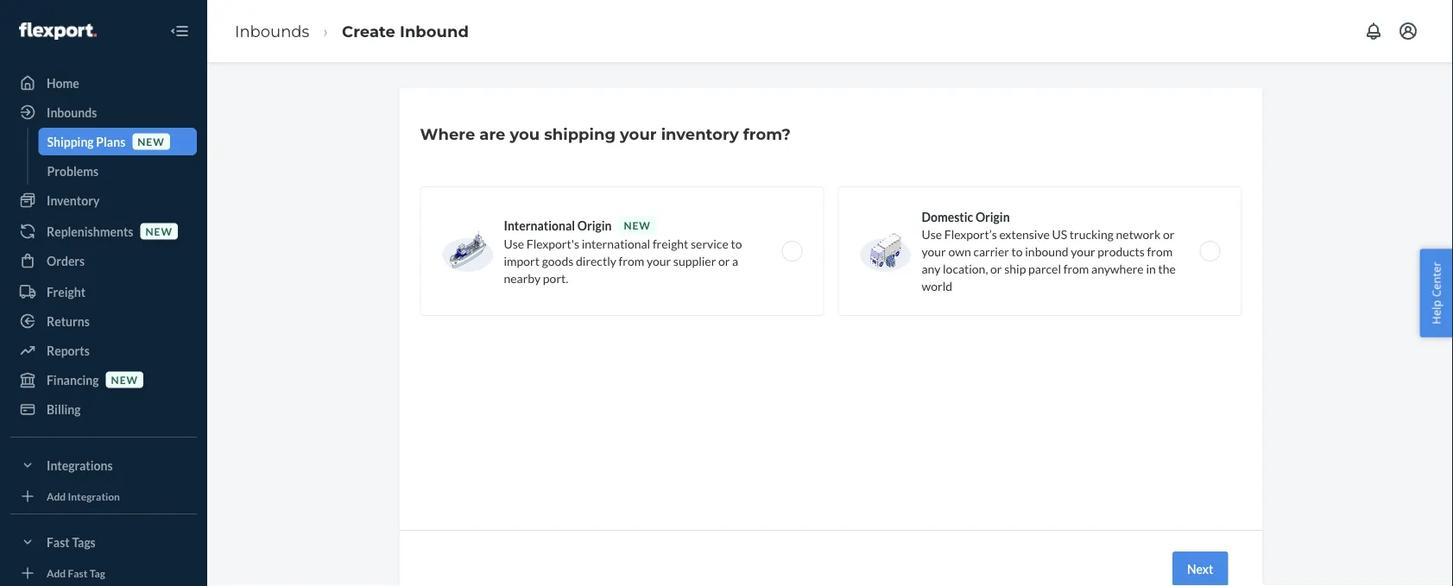 Task type: locate. For each thing, give the bounding box(es) containing it.
from down "international"
[[619, 253, 644, 268]]

0 vertical spatial add
[[47, 490, 66, 502]]

a
[[732, 253, 738, 268]]

origin up flexport's
[[976, 209, 1010, 224]]

freight link
[[10, 278, 197, 306]]

2 add from the top
[[47, 567, 66, 579]]

1 horizontal spatial origin
[[976, 209, 1010, 224]]

new
[[138, 135, 165, 148], [624, 219, 651, 231], [145, 225, 173, 237], [111, 373, 138, 386]]

from up the the
[[1147, 244, 1173, 259]]

are
[[480, 124, 505, 143]]

directly
[[576, 253, 616, 268]]

use up import
[[504, 236, 524, 251]]

your down trucking at the right of page
[[1071, 244, 1095, 259]]

0 horizontal spatial origin
[[577, 218, 612, 233]]

0 vertical spatial inbounds link
[[235, 21, 309, 40]]

0 horizontal spatial or
[[718, 253, 730, 268]]

origin up "international"
[[577, 218, 612, 233]]

center
[[1429, 262, 1444, 297]]

to
[[731, 236, 742, 251], [1012, 244, 1023, 259]]

port.
[[543, 271, 568, 285]]

fast tags
[[47, 535, 96, 550]]

or right network
[[1163, 227, 1175, 241]]

add integration link
[[10, 486, 197, 507]]

your right shipping
[[620, 124, 657, 143]]

products
[[1098, 244, 1145, 259]]

inventory
[[47, 193, 100, 208]]

open notifications image
[[1363, 21, 1384, 41]]

0 horizontal spatial inbounds
[[47, 105, 97, 120]]

goods
[[542, 253, 574, 268]]

add fast tag
[[47, 567, 105, 579]]

problems
[[47, 164, 99, 178]]

or
[[1163, 227, 1175, 241], [718, 253, 730, 268], [990, 261, 1002, 276]]

inbounds inside breadcrumbs navigation
[[235, 21, 309, 40]]

add left integration
[[47, 490, 66, 502]]

returns
[[47, 314, 90, 329]]

orders
[[47, 253, 85, 268]]

fast
[[47, 535, 70, 550], [68, 567, 88, 579]]

add for add fast tag
[[47, 567, 66, 579]]

origin inside domestic origin use flexport's extensive us trucking network or your own carrier to inbound your products from any location, or ship parcel from anywhere in the world
[[976, 209, 1010, 224]]

0 vertical spatial inbounds
[[235, 21, 309, 40]]

help
[[1429, 300, 1444, 325]]

your down freight
[[647, 253, 671, 268]]

origin
[[976, 209, 1010, 224], [577, 218, 612, 233]]

from inside use flexport's international freight service to import goods directly from your supplier or a nearby port.
[[619, 253, 644, 268]]

add fast tag link
[[10, 563, 197, 584]]

or down "carrier"
[[990, 261, 1002, 276]]

fast left tag
[[68, 567, 88, 579]]

home
[[47, 76, 79, 90]]

domestic origin use flexport's extensive us trucking network or your own carrier to inbound your products from any location, or ship parcel from anywhere in the world
[[922, 209, 1176, 293]]

breadcrumbs navigation
[[221, 6, 483, 56]]

shipping
[[47, 134, 94, 149]]

to up ship
[[1012, 244, 1023, 259]]

to inside use flexport's international freight service to import goods directly from your supplier or a nearby port.
[[731, 236, 742, 251]]

your up any
[[922, 244, 946, 259]]

or left a
[[718, 253, 730, 268]]

carrier
[[973, 244, 1009, 259]]

your
[[620, 124, 657, 143], [922, 244, 946, 259], [1071, 244, 1095, 259], [647, 253, 671, 268]]

to inside domestic origin use flexport's extensive us trucking network or your own carrier to inbound your products from any location, or ship parcel from anywhere in the world
[[1012, 244, 1023, 259]]

problems link
[[38, 157, 197, 185]]

integrations button
[[10, 452, 197, 479]]

freight
[[47, 285, 86, 299]]

help center
[[1429, 262, 1444, 325]]

1 vertical spatial fast
[[68, 567, 88, 579]]

international
[[504, 218, 575, 233]]

billing link
[[10, 395, 197, 423]]

new for shipping plans
[[138, 135, 165, 148]]

close navigation image
[[169, 21, 190, 41]]

from
[[1147, 244, 1173, 259], [619, 253, 644, 268], [1064, 261, 1089, 276]]

orders link
[[10, 247, 197, 275]]

add down fast tags
[[47, 567, 66, 579]]

0 horizontal spatial inbounds link
[[10, 98, 197, 126]]

next
[[1187, 562, 1214, 576]]

use
[[922, 227, 942, 241], [504, 236, 524, 251]]

new up "international"
[[624, 219, 651, 231]]

fast left tags
[[47, 535, 70, 550]]

flexport's
[[944, 227, 997, 241]]

open account menu image
[[1398, 21, 1419, 41]]

inbound
[[400, 21, 469, 40]]

1 vertical spatial inbounds link
[[10, 98, 197, 126]]

inventory
[[661, 124, 739, 143]]

use down domestic
[[922, 227, 942, 241]]

shipping
[[544, 124, 616, 143]]

trucking
[[1070, 227, 1114, 241]]

from?
[[743, 124, 791, 143]]

international
[[582, 236, 650, 251]]

add integration
[[47, 490, 120, 502]]

the
[[1158, 261, 1176, 276]]

0 vertical spatial fast
[[47, 535, 70, 550]]

flexport's
[[527, 236, 579, 251]]

add
[[47, 490, 66, 502], [47, 567, 66, 579]]

integrations
[[47, 458, 113, 473]]

0 horizontal spatial to
[[731, 236, 742, 251]]

new down reports link
[[111, 373, 138, 386]]

origin for international
[[577, 218, 612, 233]]

import
[[504, 253, 540, 268]]

you
[[510, 124, 540, 143]]

1 horizontal spatial use
[[922, 227, 942, 241]]

service
[[691, 236, 729, 251]]

to up a
[[731, 236, 742, 251]]

1 add from the top
[[47, 490, 66, 502]]

fast inside dropdown button
[[47, 535, 70, 550]]

inbounds
[[235, 21, 309, 40], [47, 105, 97, 120]]

parcel
[[1028, 261, 1061, 276]]

1 horizontal spatial inbounds link
[[235, 21, 309, 40]]

2 horizontal spatial or
[[1163, 227, 1175, 241]]

where are you shipping your inventory from?
[[420, 124, 791, 143]]

1 horizontal spatial to
[[1012, 244, 1023, 259]]

0 horizontal spatial from
[[619, 253, 644, 268]]

inbounds link
[[235, 21, 309, 40], [10, 98, 197, 126]]

1 vertical spatial add
[[47, 567, 66, 579]]

origin for domestic
[[976, 209, 1010, 224]]

1 horizontal spatial inbounds
[[235, 21, 309, 40]]

new up orders link
[[145, 225, 173, 237]]

us
[[1052, 227, 1067, 241]]

new right plans
[[138, 135, 165, 148]]

inbounds link inside breadcrumbs navigation
[[235, 21, 309, 40]]

where
[[420, 124, 475, 143]]

0 horizontal spatial use
[[504, 236, 524, 251]]

plans
[[96, 134, 125, 149]]

2 horizontal spatial from
[[1147, 244, 1173, 259]]

new for replenishments
[[145, 225, 173, 237]]

any
[[922, 261, 941, 276]]

1 vertical spatial inbounds
[[47, 105, 97, 120]]

reports
[[47, 343, 90, 358]]

from right parcel at right
[[1064, 261, 1089, 276]]

ship
[[1004, 261, 1026, 276]]



Task type: vqa. For each thing, say whether or not it's contained in the screenshot.
the Add Integration related to ChannelAdvisor
no



Task type: describe. For each thing, give the bounding box(es) containing it.
home link
[[10, 69, 197, 97]]

domestic
[[922, 209, 973, 224]]

your inside use flexport's international freight service to import goods directly from your supplier or a nearby port.
[[647, 253, 671, 268]]

own
[[948, 244, 971, 259]]

flexport logo image
[[19, 22, 97, 40]]

use inside use flexport's international freight service to import goods directly from your supplier or a nearby port.
[[504, 236, 524, 251]]

international origin
[[504, 218, 612, 233]]

new for international origin
[[624, 219, 651, 231]]

tag
[[90, 567, 105, 579]]

returns link
[[10, 307, 197, 335]]

financing
[[47, 373, 99, 387]]

or inside use flexport's international freight service to import goods directly from your supplier or a nearby port.
[[718, 253, 730, 268]]

shipping plans
[[47, 134, 125, 149]]

new for financing
[[111, 373, 138, 386]]

create inbound link
[[342, 21, 469, 40]]

nearby
[[504, 271, 541, 285]]

billing
[[47, 402, 81, 417]]

next button
[[1172, 552, 1228, 586]]

reports link
[[10, 337, 197, 364]]

network
[[1116, 227, 1161, 241]]

in
[[1146, 261, 1156, 276]]

add for add integration
[[47, 490, 66, 502]]

location,
[[943, 261, 988, 276]]

1 horizontal spatial from
[[1064, 261, 1089, 276]]

create
[[342, 21, 395, 40]]

use inside domestic origin use flexport's extensive us trucking network or your own carrier to inbound your products from any location, or ship parcel from anywhere in the world
[[922, 227, 942, 241]]

create inbound
[[342, 21, 469, 40]]

help center button
[[1420, 249, 1453, 337]]

1 horizontal spatial or
[[990, 261, 1002, 276]]

extensive
[[999, 227, 1050, 241]]

replenishments
[[47, 224, 133, 239]]

freight
[[653, 236, 688, 251]]

use flexport's international freight service to import goods directly from your supplier or a nearby port.
[[504, 236, 742, 285]]

inventory link
[[10, 187, 197, 214]]

world
[[922, 278, 952, 293]]

integration
[[68, 490, 120, 502]]

inbound
[[1025, 244, 1069, 259]]

tags
[[72, 535, 96, 550]]

anywhere
[[1091, 261, 1144, 276]]

fast tags button
[[10, 528, 197, 556]]

supplier
[[673, 253, 716, 268]]



